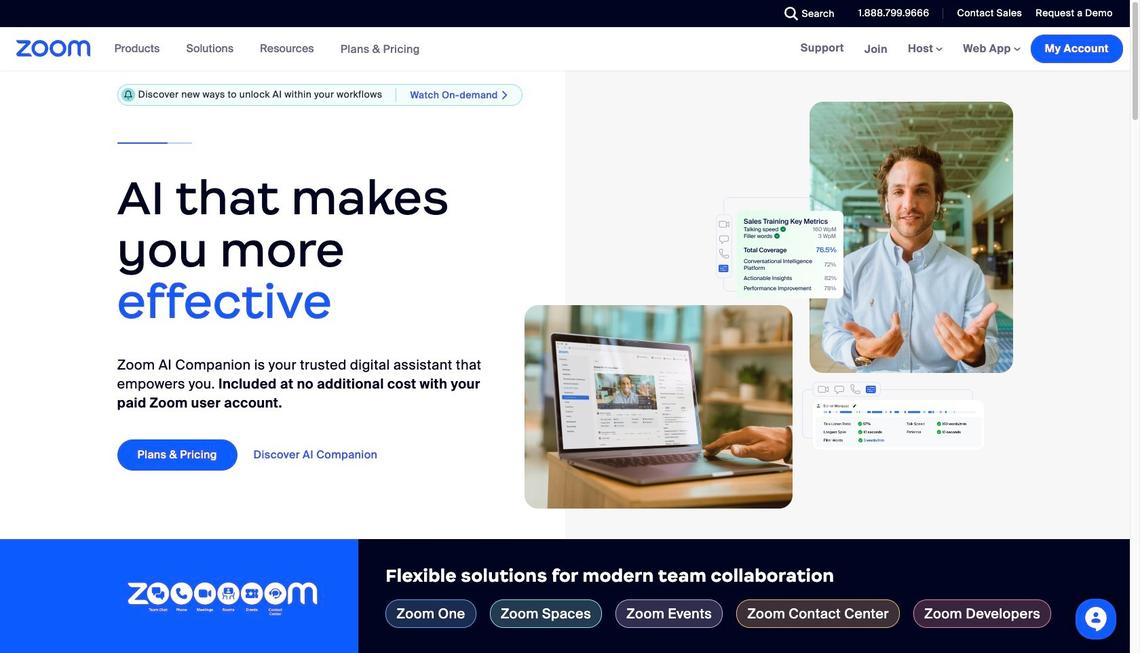 Task type: vqa. For each thing, say whether or not it's contained in the screenshot.
"menu item"
no



Task type: locate. For each thing, give the bounding box(es) containing it.
main content
[[0, 27, 1131, 654]]

zoom logo image
[[16, 40, 91, 57]]

product information navigation
[[104, 27, 430, 71]]

banner
[[0, 27, 1131, 71]]

zoom interface icon image
[[575, 197, 844, 298], [802, 382, 985, 450]]

zoom one tab
[[386, 600, 476, 629]]

tab list
[[386, 600, 1103, 629]]

zoom unified communication platform image
[[128, 584, 318, 619]]



Task type: describe. For each thing, give the bounding box(es) containing it.
right image
[[498, 89, 512, 101]]

1 vertical spatial zoom interface icon image
[[802, 382, 985, 450]]

0 vertical spatial zoom interface icon image
[[575, 197, 844, 298]]

meetings navigation
[[801, 27, 1131, 71]]



